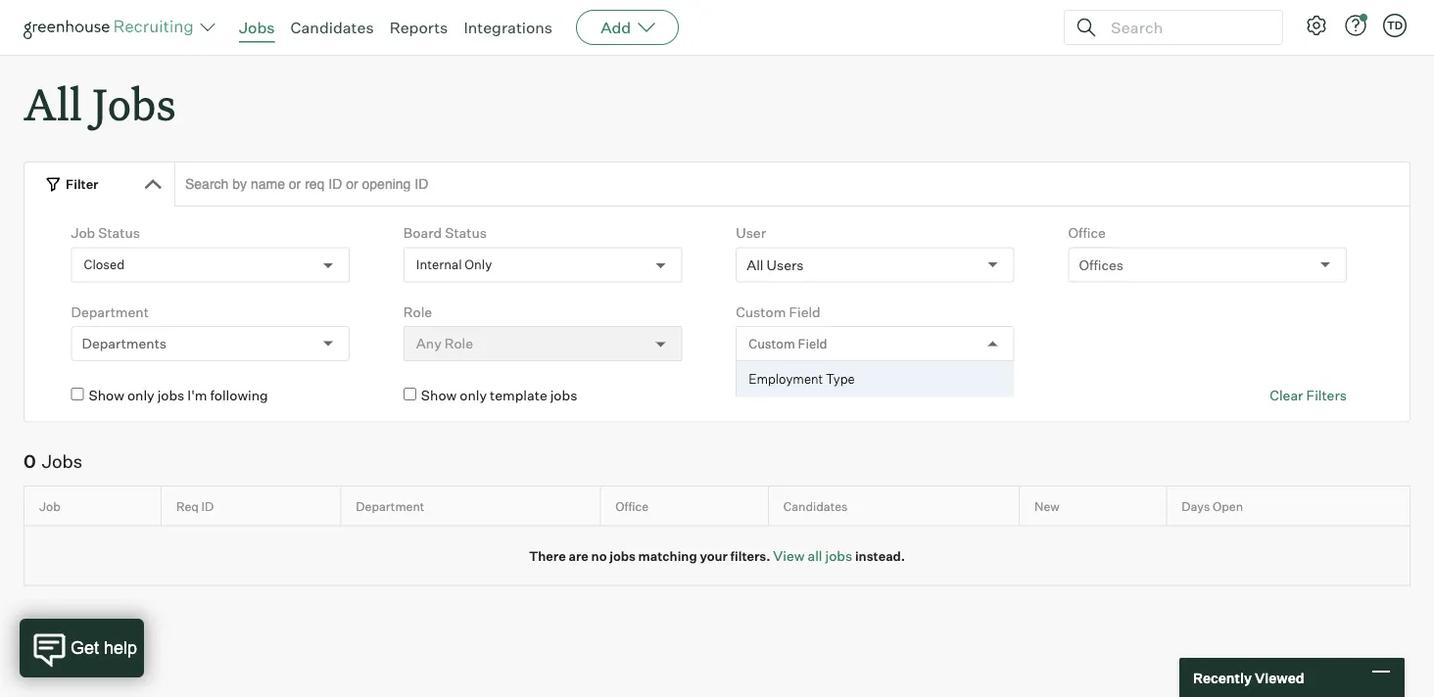 Task type: vqa. For each thing, say whether or not it's contained in the screenshot.
reports link
yes



Task type: describe. For each thing, give the bounding box(es) containing it.
user
[[736, 225, 766, 242]]

closed
[[84, 257, 125, 273]]

matching
[[638, 548, 697, 564]]

1 vertical spatial field
[[798, 336, 828, 352]]

Show only template jobs checkbox
[[404, 388, 416, 401]]

board
[[404, 225, 442, 242]]

job status
[[71, 225, 140, 242]]

instead.
[[855, 548, 906, 564]]

view
[[773, 547, 805, 565]]

internal
[[416, 257, 462, 273]]

show for show only template jobs
[[421, 387, 457, 404]]

add button
[[576, 10, 679, 45]]

candidates link
[[291, 18, 374, 37]]

1 vertical spatial custom
[[749, 336, 795, 352]]

td button
[[1384, 14, 1407, 37]]

1 vertical spatial department
[[356, 499, 425, 514]]

clear
[[1270, 387, 1304, 404]]

there
[[529, 548, 566, 564]]

Show only jobs I'm following checkbox
[[71, 388, 84, 401]]

Search by name or req ID or opening ID text field
[[174, 162, 1411, 207]]

jobs left i'm
[[157, 387, 185, 404]]

jobs inside there are no jobs matching your filters. view all jobs instead.
[[610, 548, 636, 564]]

there are no jobs matching your filters. view all jobs instead.
[[529, 547, 906, 565]]

employment type
[[749, 371, 855, 387]]

only for template
[[460, 387, 487, 404]]

internal only
[[416, 257, 492, 273]]

reports
[[390, 18, 448, 37]]

integrations
[[464, 18, 553, 37]]

filter
[[66, 176, 99, 192]]

0 jobs
[[24, 451, 83, 473]]

id
[[201, 499, 214, 514]]

0 horizontal spatial department
[[71, 303, 149, 321]]

clear filters link
[[1270, 386, 1347, 405]]

show for show only jobs i'm following
[[89, 387, 124, 404]]

0
[[24, 451, 36, 473]]

req
[[176, 499, 199, 514]]

all users option
[[747, 256, 804, 274]]

0 vertical spatial custom
[[736, 303, 786, 321]]

0 horizontal spatial office
[[616, 499, 649, 514]]

jobs for 0 jobs
[[42, 451, 83, 473]]

td button
[[1380, 10, 1411, 41]]

clear filters
[[1270, 387, 1347, 404]]

Search text field
[[1106, 13, 1265, 42]]

template
[[490, 387, 547, 404]]

users
[[767, 256, 804, 274]]

filters
[[1307, 387, 1347, 404]]

days open
[[1182, 499, 1244, 514]]

are
[[569, 548, 589, 564]]

following
[[210, 387, 268, 404]]

jobs right template
[[550, 387, 578, 404]]

1 vertical spatial custom field
[[749, 336, 828, 352]]



Task type: locate. For each thing, give the bounding box(es) containing it.
0 horizontal spatial status
[[98, 225, 140, 242]]

0 horizontal spatial only
[[127, 387, 154, 404]]

0 horizontal spatial candidates
[[291, 18, 374, 37]]

jobs down greenhouse recruiting image
[[92, 74, 176, 132]]

no
[[591, 548, 607, 564]]

1 horizontal spatial candidates
[[784, 499, 848, 514]]

status
[[98, 225, 140, 242], [445, 225, 487, 242]]

only for jobs
[[127, 387, 154, 404]]

jobs link
[[239, 18, 275, 37]]

greenhouse recruiting image
[[24, 16, 200, 39]]

1 horizontal spatial job
[[71, 225, 95, 242]]

recently viewed
[[1194, 670, 1305, 687]]

type
[[826, 371, 855, 387]]

custom down the all users "option"
[[736, 303, 786, 321]]

2 horizontal spatial jobs
[[239, 18, 275, 37]]

1 status from the left
[[98, 225, 140, 242]]

show only template jobs
[[421, 387, 578, 404]]

1 horizontal spatial show
[[421, 387, 457, 404]]

role
[[404, 303, 432, 321]]

1 show from the left
[[89, 387, 124, 404]]

jobs right "all" at the right bottom
[[826, 547, 853, 565]]

department
[[71, 303, 149, 321], [356, 499, 425, 514]]

all jobs
[[24, 74, 176, 132]]

0 vertical spatial job
[[71, 225, 95, 242]]

show only jobs i'm following
[[89, 387, 268, 404]]

only
[[465, 257, 492, 273]]

only left template
[[460, 387, 487, 404]]

job for job
[[39, 499, 61, 514]]

days
[[1182, 499, 1210, 514]]

td
[[1387, 19, 1403, 32]]

1 vertical spatial jobs
[[92, 74, 176, 132]]

0 vertical spatial custom field
[[736, 303, 821, 321]]

candidates up "all" at the right bottom
[[784, 499, 848, 514]]

your
[[700, 548, 728, 564]]

0 horizontal spatial jobs
[[42, 451, 83, 473]]

add
[[601, 18, 631, 37]]

all up filter
[[24, 74, 82, 132]]

departments
[[82, 335, 167, 352]]

1 horizontal spatial all
[[747, 256, 764, 274]]

1 horizontal spatial only
[[460, 387, 487, 404]]

status up closed
[[98, 225, 140, 242]]

candidates
[[291, 18, 374, 37], [784, 499, 848, 514]]

recently
[[1194, 670, 1252, 687]]

office up matching
[[616, 499, 649, 514]]

view all jobs link
[[773, 547, 853, 565]]

status for board status
[[445, 225, 487, 242]]

employment
[[749, 371, 823, 387]]

jobs
[[239, 18, 275, 37], [92, 74, 176, 132], [42, 451, 83, 473]]

all for all jobs
[[24, 74, 82, 132]]

jobs
[[157, 387, 185, 404], [550, 387, 578, 404], [826, 547, 853, 565], [610, 548, 636, 564]]

1 only from the left
[[127, 387, 154, 404]]

show right show only template jobs option at the bottom left of page
[[421, 387, 457, 404]]

all left users
[[747, 256, 764, 274]]

2 vertical spatial jobs
[[42, 451, 83, 473]]

all users
[[747, 256, 804, 274]]

jobs left candidates link
[[239, 18, 275, 37]]

only
[[127, 387, 154, 404], [460, 387, 487, 404]]

show right show only jobs i'm following checkbox
[[89, 387, 124, 404]]

2 show from the left
[[421, 387, 457, 404]]

new
[[1035, 499, 1060, 514]]

office
[[1069, 225, 1106, 242], [616, 499, 649, 514]]

1 vertical spatial office
[[616, 499, 649, 514]]

0 horizontal spatial job
[[39, 499, 61, 514]]

0 horizontal spatial all
[[24, 74, 82, 132]]

custom field
[[736, 303, 821, 321], [749, 336, 828, 352]]

reports link
[[390, 18, 448, 37]]

all
[[24, 74, 82, 132], [747, 256, 764, 274]]

req id
[[176, 499, 214, 514]]

job
[[71, 225, 95, 242], [39, 499, 61, 514]]

0 horizontal spatial show
[[89, 387, 124, 404]]

custom up employment
[[749, 336, 795, 352]]

status for job status
[[98, 225, 140, 242]]

filters.
[[731, 548, 771, 564]]

2 only from the left
[[460, 387, 487, 404]]

field down users
[[789, 303, 821, 321]]

0 vertical spatial candidates
[[291, 18, 374, 37]]

job up closed
[[71, 225, 95, 242]]

custom field down the all users "option"
[[736, 303, 821, 321]]

viewed
[[1255, 670, 1305, 687]]

1 vertical spatial job
[[39, 499, 61, 514]]

board status
[[404, 225, 487, 242]]

1 horizontal spatial office
[[1069, 225, 1106, 242]]

job down the '0 jobs'
[[39, 499, 61, 514]]

show
[[89, 387, 124, 404], [421, 387, 457, 404]]

0 vertical spatial field
[[789, 303, 821, 321]]

integrations link
[[464, 18, 553, 37]]

all
[[808, 547, 823, 565]]

status up internal only
[[445, 225, 487, 242]]

field up the employment type
[[798, 336, 828, 352]]

0 vertical spatial all
[[24, 74, 82, 132]]

1 horizontal spatial jobs
[[92, 74, 176, 132]]

custom
[[736, 303, 786, 321], [749, 336, 795, 352]]

custom field up employment
[[749, 336, 828, 352]]

candidates right the jobs link
[[291, 18, 374, 37]]

office up offices
[[1069, 225, 1106, 242]]

offices
[[1079, 256, 1124, 274]]

2 status from the left
[[445, 225, 487, 242]]

configure image
[[1305, 14, 1329, 37]]

i'm
[[188, 387, 207, 404]]

all for all users
[[747, 256, 764, 274]]

0 vertical spatial department
[[71, 303, 149, 321]]

job for job status
[[71, 225, 95, 242]]

jobs right "no"
[[610, 548, 636, 564]]

open
[[1213, 499, 1244, 514]]

jobs right 0
[[42, 451, 83, 473]]

0 vertical spatial jobs
[[239, 18, 275, 37]]

1 horizontal spatial status
[[445, 225, 487, 242]]

1 vertical spatial candidates
[[784, 499, 848, 514]]

field
[[789, 303, 821, 321], [798, 336, 828, 352]]

0 vertical spatial office
[[1069, 225, 1106, 242]]

only down departments
[[127, 387, 154, 404]]

1 vertical spatial all
[[747, 256, 764, 274]]

jobs for all jobs
[[92, 74, 176, 132]]

1 horizontal spatial department
[[356, 499, 425, 514]]



